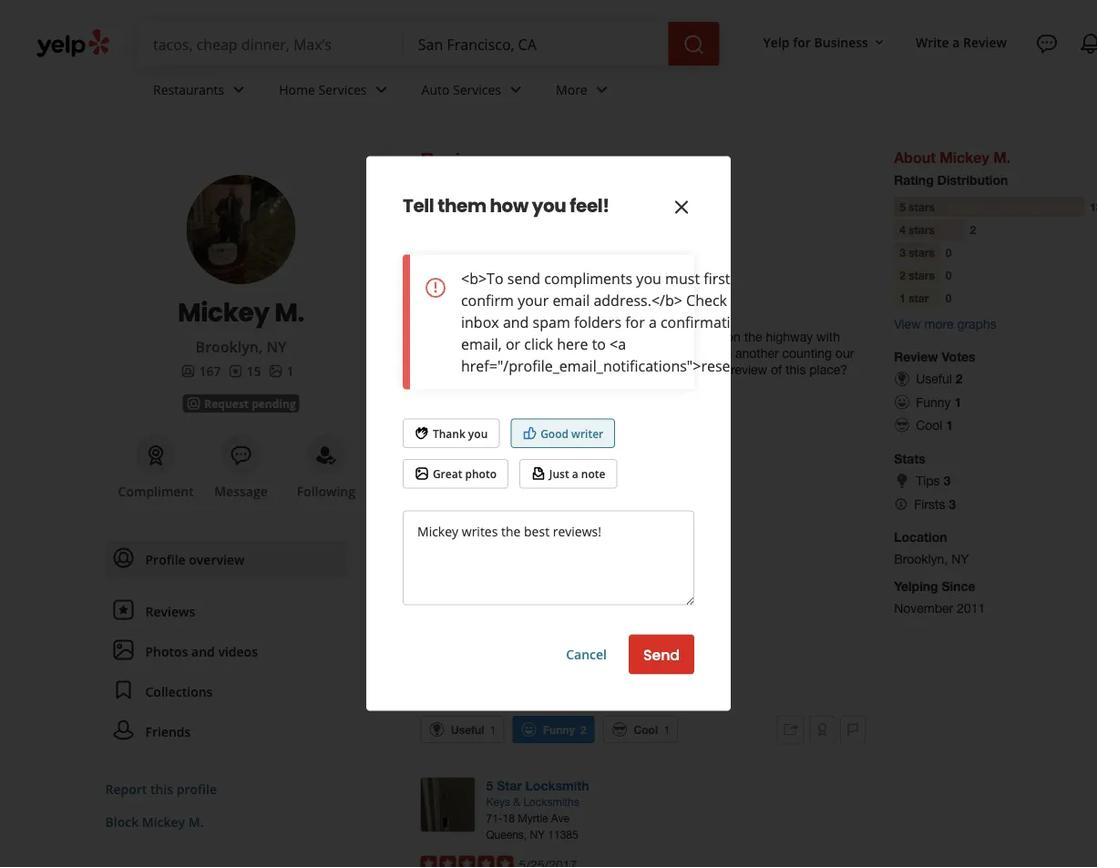 Task type: vqa. For each thing, say whether or not it's contained in the screenshot.
the 'review'
yes



Task type: locate. For each thing, give the bounding box(es) containing it.
1 horizontal spatial a
[[649, 312, 657, 332]]

cancel
[[566, 646, 607, 663]]

24 chevron down v2 image inside auto services link
[[505, 79, 527, 101]]

1 down useful 2
[[955, 394, 962, 409]]

request pending
[[204, 396, 296, 411]]

0 vertical spatial mickey
[[940, 149, 989, 166]]

3 for tips
[[944, 474, 951, 489]]

message image
[[230, 445, 252, 467]]

idiots
[[603, 362, 634, 377]]

0 vertical spatial cool
[[916, 418, 943, 433]]

1 horizontal spatial and
[[503, 312, 529, 332]]

1 vertical spatial brooklyn,
[[894, 552, 948, 567]]

and inside "<b>to send compliments you must first confirm your email address.</b> check your inbox and spam folders for a confirmation email, or click here to <a href="/profile_email_notifications">resend</a>."
[[503, 312, 529, 332]]

on down from
[[637, 362, 652, 377]]

3 right firsts
[[949, 497, 956, 512]]

0 vertical spatial you
[[532, 193, 566, 218]]

friends element
[[181, 362, 221, 380]]

0 vertical spatial for
[[793, 33, 811, 51]]

search image
[[683, 34, 705, 56]]

stars right "4"
[[909, 223, 935, 236]]

mickey up distribution
[[940, 149, 989, 166]]

2 5.0 star rating image from the top
[[421, 856, 513, 868]]

1 horizontal spatial you
[[532, 193, 566, 218]]

5 stars
[[900, 200, 935, 213]]

writer
[[571, 426, 603, 441]]

here up visibility, at the left
[[478, 329, 503, 344]]

profile overview link
[[105, 541, 348, 578]]

reviews link
[[105, 593, 348, 630]]

16 photos v2 image inside photos element
[[268, 364, 283, 379]]

1 vertical spatial you
[[636, 268, 661, 288]]

0 vertical spatial brooklyn,
[[196, 337, 263, 357]]

1 0 from the top
[[946, 246, 952, 259]]

0 horizontal spatial 24 chevron down v2 image
[[505, 79, 527, 101]]

1 24 chevron down v2 image from the left
[[505, 79, 527, 101]]

mph
[[697, 329, 723, 344]]

2 vertical spatial 3
[[949, 497, 956, 512]]

brooklyn, down location
[[894, 552, 948, 567]]

we
[[503, 362, 520, 377]]

of
[[771, 362, 782, 377]]

2 24 chevron down v2 image from the left
[[591, 79, 613, 101]]

cool down send
[[634, 723, 658, 736]]

1 horizontal spatial to
[[592, 334, 606, 354]]

2 vertical spatial 0
[[946, 292, 952, 304]]

0 vertical spatial useful
[[916, 371, 952, 386]]

distribution
[[937, 173, 1008, 188]]

menu
[[105, 541, 348, 758]]

by:
[[448, 186, 465, 201]]

0 vertical spatial 5.0 star rating image
[[421, 306, 513, 323]]

stars for 5 stars
[[909, 200, 935, 213]]

review right write
[[963, 33, 1007, 51]]

request
[[204, 396, 249, 411]]

2 up 1 star
[[900, 269, 906, 282]]

1 services from the left
[[319, 81, 367, 98]]

24 chevron down v2 image right the restaurants
[[228, 79, 250, 101]]

services right "auto"
[[453, 81, 501, 98]]

2 24 chevron down v2 image from the left
[[370, 79, 392, 101]]

you inside "<b>to send compliments you must first confirm your email address.</b> check your inbox and spam folders for a confirmation email, or click here to <a href="/profile_email_notifications">resend</a>."
[[636, 268, 661, 288]]

the up 'another'
[[744, 329, 762, 344]]

photo
[[465, 467, 497, 482]]

useful down review votes
[[916, 371, 952, 386]]

funny for funny 1
[[916, 394, 951, 409]]

driving
[[638, 329, 676, 344]]

reviews up sort by: date
[[421, 148, 497, 171]]

for inside "<b>to send compliments you must first confirm your email address.</b> check your inbox and spam folders for a confirmation email, or click here to <a href="/profile_email_notifications">resend</a>."
[[625, 312, 645, 332]]

1 vertical spatial m.
[[275, 294, 304, 330]]

5.0 star rating image down queens,
[[421, 856, 513, 868]]

brooklyn,
[[196, 337, 263, 357], [894, 552, 948, 567]]

24 chevron down v2 image inside home services link
[[370, 79, 392, 101]]

1 horizontal spatial useful
[[916, 371, 952, 386]]

16 photos v2 image inside great photo button
[[415, 467, 429, 481]]

great photo button
[[403, 459, 508, 489]]

ny inside 2590 hylan blvd staten island, ny 10306
[[556, 279, 571, 292]]

a right just
[[572, 467, 578, 482]]

them
[[438, 193, 486, 218]]

here inside we drove here during the snow storm driving 22 mph on the highway with little to no visibility, often times sliding from one lane to another counting our blessings that we were the only idiots on the road. my review of this place? totally worth it!
[[478, 329, 503, 344]]

friends link
[[105, 714, 348, 750]]

worth
[[460, 379, 493, 394]]

4 stars from the top
[[909, 269, 935, 282]]

1 horizontal spatial cool 1
[[916, 418, 953, 433]]

stars up star
[[909, 269, 935, 282]]

for inside button
[[793, 33, 811, 51]]

following
[[297, 483, 355, 500]]

you for must
[[636, 268, 661, 288]]

m. up photos element
[[275, 294, 304, 330]]

1 vertical spatial on
[[637, 362, 652, 377]]

1 stars from the top
[[909, 200, 935, 213]]

2 vertical spatial m.
[[188, 813, 204, 831]]

0 for 1 star
[[946, 292, 952, 304]]

24 chevron down v2 image inside more link
[[591, 79, 613, 101]]

0 right 3 stars
[[946, 246, 952, 259]]

1 vertical spatial useful
[[451, 723, 484, 736]]

great
[[433, 467, 462, 482]]

24 chevron down v2 image for restaurants
[[228, 79, 250, 101]]

0 horizontal spatial a
[[572, 467, 578, 482]]

24 chevron down v2 image inside restaurants link
[[228, 79, 250, 101]]

1 vertical spatial and
[[191, 643, 215, 660]]

friends
[[145, 723, 191, 740]]

mickey m. brooklyn, ny
[[178, 294, 304, 357]]

5.0 star rating image up drove at top
[[421, 306, 513, 323]]

we drove here during the snow storm driving 22 mph on the highway with little to no visibility, often times sliding from one lane to another counting our blessings that we were the only idiots on the road. my review of this place? totally worth it!
[[421, 329, 854, 394]]

0 horizontal spatial here
[[478, 329, 503, 344]]

profile
[[177, 780, 217, 798]]

1 up '5 star locksmith' link
[[490, 723, 496, 736]]

mickey up 167
[[178, 294, 269, 330]]

ny inside the location brooklyn, ny
[[952, 552, 969, 567]]

0 vertical spatial this
[[786, 362, 806, 377]]

1 horizontal spatial for
[[793, 33, 811, 51]]

check
[[686, 290, 727, 310]]

island,
[[521, 279, 553, 292]]

1 vertical spatial review
[[894, 349, 938, 364]]

1 horizontal spatial brooklyn,
[[894, 552, 948, 567]]

ny
[[556, 279, 571, 292], [266, 337, 286, 357], [952, 552, 969, 567], [530, 829, 545, 841]]

firsts 3
[[914, 497, 956, 512]]

stars up 2 stars
[[909, 246, 935, 259]]

you right thank
[[468, 426, 488, 441]]

photos
[[145, 643, 188, 660]]

24 profile v2 image
[[113, 547, 134, 569]]

5 inside 5 star locksmith keys & locksmiths 71-18 myrtle ave queens, ny 11385
[[486, 778, 493, 793]]

5 up "4"
[[900, 200, 906, 213]]

a
[[953, 33, 960, 51], [649, 312, 657, 332], [572, 467, 578, 482]]

only
[[576, 362, 599, 377]]

2 vertical spatial mickey
[[142, 813, 185, 831]]

0 vertical spatial a
[[953, 33, 960, 51]]

1 horizontal spatial this
[[786, 362, 806, 377]]

0 vertical spatial 16 photos v2 image
[[268, 364, 283, 379]]

1 horizontal spatial 5
[[900, 200, 906, 213]]

review up useful 2
[[894, 349, 938, 364]]

3 down "4"
[[900, 246, 906, 259]]

0 horizontal spatial 5
[[486, 778, 493, 793]]

ny down the myrtle
[[530, 829, 545, 841]]

0 horizontal spatial for
[[625, 312, 645, 332]]

mickey inside button
[[142, 813, 185, 831]]

2 vertical spatial a
[[572, 467, 578, 482]]

2 horizontal spatial to
[[720, 346, 732, 361]]

1 horizontal spatial your
[[731, 290, 762, 310]]

profile
[[145, 551, 186, 568]]

0 horizontal spatial reviews
[[145, 603, 195, 620]]

1 vertical spatial for
[[625, 312, 645, 332]]

to
[[592, 334, 606, 354], [447, 346, 459, 361], [720, 346, 732, 361]]

yelp for business button
[[756, 26, 894, 58]]

2 services from the left
[[453, 81, 501, 98]]

3 stars from the top
[[909, 246, 935, 259]]

24 exclamation v2 image
[[425, 277, 447, 299]]

videos
[[218, 643, 258, 660]]

0 horizontal spatial 24 chevron down v2 image
[[228, 79, 250, 101]]

on right mph
[[726, 329, 741, 344]]

1 vertical spatial 16 photos v2 image
[[415, 467, 429, 481]]

24 chevron down v2 image
[[228, 79, 250, 101], [370, 79, 392, 101]]

the down from
[[655, 362, 673, 377]]

place?
[[809, 362, 848, 377]]

1 5.0 star rating image from the top
[[421, 306, 513, 323]]

0 horizontal spatial you
[[468, 426, 488, 441]]

2 horizontal spatial a
[[953, 33, 960, 51]]

2 0 from the top
[[946, 269, 952, 282]]

2 vertical spatial you
[[468, 426, 488, 441]]

and left videos
[[191, 643, 215, 660]]

5 up keys at the bottom
[[486, 778, 493, 793]]

m. up distribution
[[993, 149, 1011, 166]]

ny up since
[[952, 552, 969, 567]]

reviews element
[[228, 362, 261, 380]]

mickey down the report this profile
[[142, 813, 185, 831]]

1 vertical spatial cool
[[634, 723, 658, 736]]

friends menu item
[[105, 714, 348, 758]]

review inside "write a review" link
[[963, 33, 1007, 51]]

photos element
[[268, 362, 294, 380]]

3 right tips
[[944, 474, 951, 489]]

you up address.</b>
[[636, 268, 661, 288]]

tips
[[916, 474, 940, 489]]

1 vertical spatial 5
[[486, 778, 493, 793]]

block mickey m. button
[[105, 813, 204, 831]]

None search field
[[139, 22, 723, 66]]

visibility,
[[480, 346, 528, 361]]

reviews up photos
[[145, 603, 195, 620]]

16 friends v2 image
[[186, 396, 201, 411]]

here up only
[[557, 334, 588, 354]]

24 chevron down v2 image right auto services
[[505, 79, 527, 101]]

you right how
[[532, 193, 566, 218]]

cajun/creole , seafood
[[522, 245, 633, 258]]

0 vertical spatial 0
[[946, 246, 952, 259]]

0 horizontal spatial 16 photos v2 image
[[268, 364, 283, 379]]

1 horizontal spatial reviews
[[421, 148, 497, 171]]

tell them how you feel! dialog
[[0, 0, 1097, 868]]

1 right 15
[[287, 362, 294, 380]]

0 horizontal spatial funny
[[543, 723, 575, 736]]

0 horizontal spatial this
[[150, 780, 173, 798]]

1 horizontal spatial services
[[453, 81, 501, 98]]

review
[[963, 33, 1007, 51], [894, 349, 938, 364]]

24 chevron down v2 image right more
[[591, 79, 613, 101]]

0 horizontal spatial review
[[894, 349, 938, 364]]

0 for 3 stars
[[946, 246, 952, 259]]

write a review link
[[908, 26, 1014, 58]]

1 horizontal spatial 16 photos v2 image
[[415, 467, 429, 481]]

home services
[[279, 81, 367, 98]]

0 horizontal spatial cool 1
[[634, 723, 670, 736]]

1 vertical spatial cool 1
[[634, 723, 670, 736]]

stars up 4 stars
[[909, 200, 935, 213]]

reviews
[[421, 148, 497, 171], [145, 603, 195, 620]]

1 vertical spatial 3
[[944, 474, 951, 489]]

1 horizontal spatial here
[[557, 334, 588, 354]]

cool 1 down send
[[634, 723, 670, 736]]

your right "check"
[[731, 290, 762, 310]]

this inside we drove here during the snow storm driving 22 mph on the highway with little to no visibility, often times sliding from one lane to another counting our blessings that we were the only idiots on the road. my review of this place? totally worth it!
[[786, 362, 806, 377]]

just a note button
[[519, 459, 617, 489]]

3 0 from the top
[[946, 292, 952, 304]]

1 vertical spatial mickey
[[178, 294, 269, 330]]

1 vertical spatial 0
[[946, 269, 952, 282]]

ny up photos element
[[266, 337, 286, 357]]

funny 2
[[543, 723, 587, 736]]

0 horizontal spatial your
[[518, 290, 549, 310]]

the
[[546, 329, 564, 344], [744, 329, 762, 344], [554, 362, 572, 377], [655, 362, 673, 377]]

stars
[[909, 200, 935, 213], [909, 223, 935, 236], [909, 246, 935, 259], [909, 269, 935, 282]]

ny down blvd
[[556, 279, 571, 292]]

this right of
[[786, 362, 806, 377]]

compliments
[[544, 268, 633, 288]]

3 for firsts
[[949, 497, 956, 512]]

2 horizontal spatial you
[[636, 268, 661, 288]]

1 vertical spatial this
[[150, 780, 173, 798]]

0 vertical spatial 5
[[900, 200, 906, 213]]

16 photos v2 image left the great
[[415, 467, 429, 481]]

note
[[581, 467, 605, 482]]

during
[[506, 329, 542, 344]]

2 down distribution
[[970, 223, 976, 236]]

collections
[[145, 683, 213, 700]]

0 horizontal spatial m.
[[188, 813, 204, 831]]

24 review v2 image
[[113, 599, 134, 621]]

for
[[793, 33, 811, 51], [625, 312, 645, 332]]

useful up 5 star locksmith image
[[451, 723, 484, 736]]

16 photos v2 image for great photo
[[415, 467, 429, 481]]

feel!
[[570, 193, 609, 218]]

16 photos v2 image for 1
[[268, 364, 283, 379]]

1 horizontal spatial 24 chevron down v2 image
[[591, 79, 613, 101]]

24 chevron down v2 image left "auto"
[[370, 79, 392, 101]]

m. down profile
[[188, 813, 204, 831]]

and up or
[[503, 312, 529, 332]]

locksmiths
[[523, 796, 579, 809]]

5.0 star rating image
[[421, 306, 513, 323], [421, 856, 513, 868]]

to up my
[[720, 346, 732, 361]]

stars for 2 stars
[[909, 269, 935, 282]]

<b>to
[[461, 268, 504, 288]]

cajun/creole
[[522, 245, 586, 258]]

cool down funny 1
[[916, 418, 943, 433]]

to left <a at the top of the page
[[592, 334, 606, 354]]

0 up "view more graphs"
[[946, 292, 952, 304]]

mickey
[[940, 149, 989, 166], [178, 294, 269, 330], [142, 813, 185, 831]]

for right 'yelp'
[[793, 33, 811, 51]]

2 stars from the top
[[909, 223, 935, 236]]

1 horizontal spatial 24 chevron down v2 image
[[370, 79, 392, 101]]

brooklyn, inside mickey m. brooklyn, ny
[[196, 337, 263, 357]]

a inside button
[[572, 467, 578, 482]]

keys
[[486, 796, 510, 809]]

1 24 chevron down v2 image from the left
[[228, 79, 250, 101]]

0 horizontal spatial useful
[[451, 723, 484, 736]]

a down address.</b>
[[649, 312, 657, 332]]

16 photos v2 image
[[268, 364, 283, 379], [415, 467, 429, 481]]

1 down send
[[664, 723, 670, 736]]

16 chevron down v2 image
[[872, 35, 887, 50]]

stars for 4 stars
[[909, 223, 935, 236]]

24 chevron down v2 image
[[505, 79, 527, 101], [591, 79, 613, 101]]

yelp
[[763, 33, 790, 51]]

just
[[549, 467, 569, 482]]

email
[[553, 290, 590, 310]]

0 vertical spatial m.
[[993, 149, 1011, 166]]

counting
[[782, 346, 832, 361]]

ny inside mickey m. brooklyn, ny
[[266, 337, 286, 357]]

block mickey m.
[[105, 813, 204, 831]]

your down send
[[518, 290, 549, 310]]

funny up "locksmith"
[[543, 723, 575, 736]]

following image
[[315, 445, 337, 467]]

services for auto services
[[453, 81, 501, 98]]

for down address.</b>
[[625, 312, 645, 332]]

16 thank you v2 image
[[415, 426, 429, 441]]

0 horizontal spatial services
[[319, 81, 367, 98]]

Mickey writes the best reviews! text field
[[403, 511, 694, 605]]

sort
[[421, 186, 444, 201]]

cool 1 down funny 1
[[916, 418, 953, 433]]

0 vertical spatial cool 1
[[916, 418, 953, 433]]

1 horizontal spatial funny
[[916, 394, 951, 409]]

compliment image
[[145, 445, 167, 467]]

a right write
[[953, 33, 960, 51]]

thank you
[[433, 426, 488, 441]]

funny down useful 2
[[916, 394, 951, 409]]

1 vertical spatial 5.0 star rating image
[[421, 856, 513, 868]]

home
[[279, 81, 315, 98]]

2 horizontal spatial m.
[[993, 149, 1011, 166]]

1 horizontal spatial cool
[[916, 418, 943, 433]]

locksmith
[[525, 778, 589, 793]]

this up block mickey m. button
[[150, 780, 173, 798]]

0 horizontal spatial on
[[637, 362, 652, 377]]

16 photos v2 image right 15
[[268, 364, 283, 379]]

auto
[[421, 81, 450, 98]]

brooklyn, up 16 review v2 image
[[196, 337, 263, 357]]

1 vertical spatial funny
[[543, 723, 575, 736]]

m. inside block mickey m. button
[[188, 813, 204, 831]]

a inside "<b>to send compliments you must first confirm your email address.</b> check your inbox and spam folders for a confirmation email, or click here to <a href="/profile_email_notifications">resend</a>."
[[649, 312, 657, 332]]

notifications image
[[1080, 33, 1097, 55]]

report
[[105, 780, 147, 798]]

0 vertical spatial funny
[[916, 394, 951, 409]]

1 horizontal spatial m.
[[275, 294, 304, 330]]

one
[[668, 346, 690, 361]]

1 horizontal spatial on
[[726, 329, 741, 344]]

confirmation
[[661, 312, 748, 332]]

0 horizontal spatial to
[[447, 346, 459, 361]]

services right home
[[319, 81, 367, 98]]

m. for about mickey m.
[[993, 149, 1011, 166]]

0 vertical spatial and
[[503, 312, 529, 332]]

0 horizontal spatial brooklyn,
[[196, 337, 263, 357]]

to left no at the left top of the page
[[447, 346, 459, 361]]

stars for 3 stars
[[909, 246, 935, 259]]

1 vertical spatial a
[[649, 312, 657, 332]]

cool 1
[[916, 418, 953, 433], [634, 723, 670, 736]]

4
[[900, 223, 906, 236]]

hook & reel cajun seafood & bar image
[[421, 227, 475, 282]]

report this profile
[[105, 780, 217, 798]]

0 right 2 stars
[[946, 269, 952, 282]]

0 vertical spatial review
[[963, 33, 1007, 51]]

2590 hylan blvd staten island, ny 10306
[[486, 262, 605, 292]]

1 horizontal spatial review
[[963, 33, 1007, 51]]



Task type: describe. For each thing, give the bounding box(es) containing it.
my
[[710, 362, 727, 377]]

you inside button
[[468, 426, 488, 441]]

confirm
[[461, 290, 514, 310]]

stats
[[894, 452, 926, 467]]

times
[[564, 346, 595, 361]]

24 chevron down v2 image for more
[[591, 79, 613, 101]]

from
[[639, 346, 665, 361]]

about mickey m.
[[894, 149, 1011, 166]]

profile overview
[[145, 551, 245, 568]]

the down times
[[554, 362, 572, 377]]

votes
[[942, 349, 976, 364]]

5 for stars
[[900, 200, 906, 213]]

funny for funny 2
[[543, 723, 575, 736]]

to inside "<b>to send compliments you must first confirm your email address.</b> check your inbox and spam folders for a confirmation email, or click here to <a href="/profile_email_notifications">resend</a>."
[[592, 334, 606, 354]]

0 vertical spatial reviews
[[421, 148, 497, 171]]

great photo
[[433, 467, 497, 482]]

useful 2
[[916, 371, 963, 386]]

photos and videos link
[[105, 633, 348, 670]]

view more graphs link
[[894, 317, 997, 332]]

home services link
[[264, 66, 407, 118]]

block
[[105, 813, 139, 831]]

1 down funny 1
[[946, 418, 953, 433]]

24 chevron down v2 image for home services
[[370, 79, 392, 101]]

0 vertical spatial on
[[726, 329, 741, 344]]

menu containing profile overview
[[105, 541, 348, 758]]

business categories element
[[139, 66, 1097, 118]]

0 vertical spatial 3
[[900, 246, 906, 259]]

view more graphs
[[894, 317, 997, 332]]

2 up "locksmith"
[[581, 723, 587, 736]]

were
[[523, 362, 551, 377]]

sort by: date
[[421, 186, 498, 201]]

useful for useful 1
[[451, 723, 484, 736]]

22
[[680, 329, 694, 344]]

16 friends v2 image
[[181, 364, 195, 379]]

mickey for about mickey m.
[[940, 149, 989, 166]]

5 for star
[[486, 778, 493, 793]]

no
[[462, 346, 477, 361]]

0 horizontal spatial cool
[[634, 723, 658, 736]]

user actions element
[[749, 23, 1097, 135]]

,
[[586, 245, 589, 258]]

cajun/creole link
[[522, 245, 586, 258]]

24 collections v2 image
[[113, 679, 134, 701]]

little
[[421, 346, 444, 361]]

restaurants link
[[139, 66, 264, 118]]

more
[[556, 81, 587, 98]]

24 photos v2 image
[[113, 639, 134, 661]]

15
[[246, 362, 261, 380]]

overview
[[189, 551, 245, 568]]

1 left star
[[900, 292, 906, 304]]

send button
[[629, 635, 694, 675]]

sliding
[[598, 346, 635, 361]]

photos and videos
[[145, 643, 258, 660]]

restaurants
[[153, 81, 224, 98]]

yelping
[[894, 579, 938, 594]]

tips 3
[[916, 474, 951, 489]]

mickey inside mickey m. brooklyn, ny
[[178, 294, 269, 330]]

inbox
[[461, 312, 499, 332]]

18
[[503, 812, 515, 825]]

ny inside 5 star locksmith keys & locksmiths 71-18 myrtle ave queens, ny 11385
[[530, 829, 545, 841]]

services for home services
[[319, 81, 367, 98]]

yelp for business
[[763, 33, 868, 51]]

thank
[[433, 426, 465, 441]]

error alert
[[403, 255, 782, 390]]

167
[[199, 362, 221, 380]]

highway
[[766, 329, 813, 344]]

rating
[[894, 173, 934, 188]]

2 down votes at the right top of the page
[[956, 371, 963, 386]]

1 your from the left
[[518, 290, 549, 310]]

keys & locksmiths link
[[486, 796, 579, 809]]

71-
[[486, 812, 503, 825]]

thank you button
[[403, 419, 500, 448]]

3/23/2018
[[519, 308, 577, 323]]

email,
[[461, 334, 502, 354]]

photo of hook & reel cajun seafood & bar - staten island, ny, united states image
[[421, 411, 694, 684]]

brooklyn, inside the location brooklyn, ny
[[894, 552, 948, 567]]

that
[[478, 362, 500, 377]]

mickey for block mickey m.
[[142, 813, 185, 831]]

2 stars
[[900, 269, 935, 282]]

firsts
[[914, 497, 945, 512]]

1 vertical spatial reviews
[[145, 603, 195, 620]]

auto services
[[421, 81, 501, 98]]

folders
[[574, 312, 621, 332]]

href="/profile_email_notifications">resend</a>.
[[461, 356, 782, 376]]

graphs
[[957, 317, 997, 332]]

16 review v2 image
[[228, 364, 243, 379]]

5 star locksmith keys & locksmiths 71-18 myrtle ave queens, ny 11385
[[486, 778, 589, 841]]

0 horizontal spatial and
[[191, 643, 215, 660]]

messages image
[[1036, 33, 1058, 55]]

how
[[490, 193, 528, 218]]

the up often
[[546, 329, 564, 344]]

with
[[817, 329, 840, 344]]

0 for 2 stars
[[946, 269, 952, 282]]

it!
[[496, 379, 506, 394]]

a for note
[[572, 467, 578, 482]]

useful for useful 2
[[916, 371, 952, 386]]

16 like v2 image
[[522, 426, 537, 441]]

cancel button
[[566, 646, 607, 663]]

2 your from the left
[[731, 290, 762, 310]]

24 friends v2 image
[[113, 720, 134, 741]]

24 chevron down v2 image for auto services
[[505, 79, 527, 101]]

good writer button
[[511, 419, 615, 448]]

5 star locksmith link
[[486, 778, 589, 793]]

1 inside photos element
[[287, 362, 294, 380]]

close image
[[671, 197, 693, 218]]

a for review
[[953, 33, 960, 51]]

location brooklyn, ny
[[894, 530, 969, 567]]

november
[[894, 601, 953, 616]]

another
[[735, 346, 779, 361]]

just a note
[[549, 467, 605, 482]]

you for feel!
[[532, 193, 566, 218]]

seafood link
[[592, 245, 633, 258]]

about
[[894, 149, 936, 166]]

profile overview menu item
[[105, 541, 348, 586]]

business
[[814, 33, 868, 51]]

16 weekly digest v2 image
[[531, 467, 546, 481]]

here inside "<b>to send compliments you must first confirm your email address.</b> check your inbox and spam folders for a confirmation email, or click here to <a href="/profile_email_notifications">resend</a>."
[[557, 334, 588, 354]]

click
[[524, 334, 553, 354]]

send
[[507, 268, 540, 288]]

good writer
[[541, 426, 603, 441]]

our
[[836, 346, 854, 361]]

rating distribution
[[894, 173, 1008, 188]]

star
[[909, 292, 929, 304]]

11385
[[548, 829, 578, 841]]

m. for block mickey m.
[[188, 813, 204, 831]]

&
[[513, 796, 520, 809]]

storm
[[601, 329, 634, 344]]

pending
[[252, 396, 296, 411]]

road.
[[677, 362, 706, 377]]

report this profile link
[[105, 780, 217, 798]]

m. inside mickey m. brooklyn, ny
[[275, 294, 304, 330]]

write a review
[[916, 33, 1007, 51]]

write
[[916, 33, 949, 51]]

lane
[[693, 346, 717, 361]]

5 star locksmith image
[[421, 778, 475, 832]]



